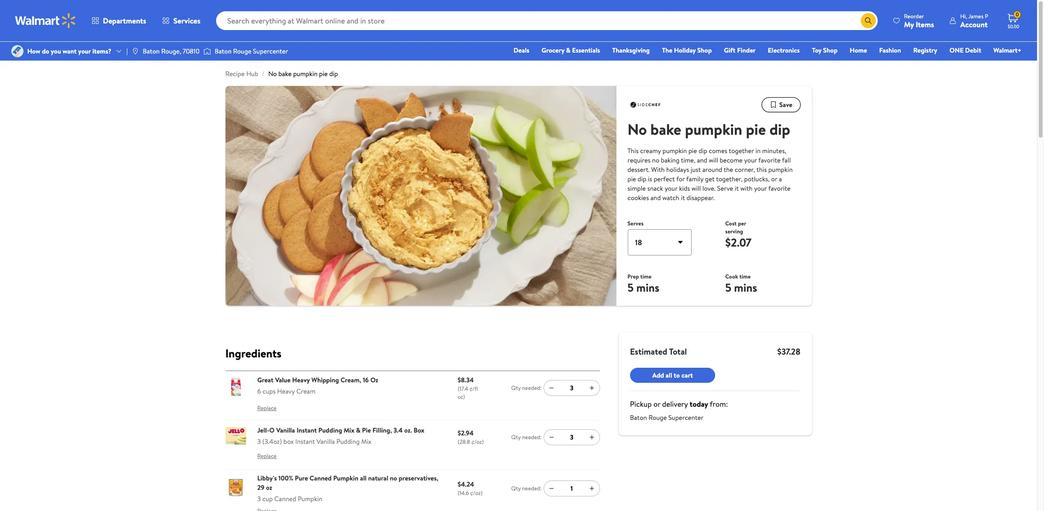 Task type: vqa. For each thing, say whether or not it's contained in the screenshot.
The Creamy
yes



Task type: locate. For each thing, give the bounding box(es) containing it.
& left pie
[[356, 426, 361, 435]]

qty left decrease quantity great value heavy whipping cream, 16 oz-count, current quantity 3 icon
[[511, 384, 521, 392]]

1 vertical spatial qty
[[511, 434, 521, 442]]

1 time from the left
[[641, 273, 652, 281]]

your right with in the top right of the page
[[754, 184, 767, 193]]

0 horizontal spatial all
[[360, 474, 367, 483]]

0 vertical spatial no
[[268, 69, 277, 79]]

james
[[969, 12, 984, 20]]

favorite left fall
[[759, 156, 781, 165]]

¢/oz) inside $4.24 (14.6 ¢/oz)
[[470, 489, 483, 497]]

delivery
[[662, 399, 688, 409]]

instant right o
[[297, 426, 317, 435]]

2 vertical spatial qty
[[511, 485, 521, 493]]

1 horizontal spatial supercenter
[[669, 413, 704, 423]]

to
[[674, 371, 680, 380]]

1 horizontal spatial mins
[[734, 280, 758, 296]]

 image for baton rouge, 70810
[[132, 47, 139, 55]]

0 vertical spatial qty
[[511, 384, 521, 392]]

heavy down value
[[277, 387, 295, 396]]

whipping
[[312, 375, 339, 385]]

1 5 from the left
[[628, 280, 634, 296]]

and
[[697, 156, 708, 165], [651, 193, 661, 203]]

bake up creamy
[[651, 119, 682, 140]]

1 horizontal spatial no
[[628, 119, 647, 140]]

just
[[691, 165, 701, 174]]

1
[[571, 484, 573, 493]]

logo image
[[628, 99, 663, 110]]

1 vertical spatial &
[[356, 426, 361, 435]]

1 horizontal spatial vanilla
[[317, 437, 335, 447]]

decrease quantity great value heavy whipping cream, 16 oz-count, current quantity 3 image
[[548, 384, 556, 392]]

all
[[666, 371, 672, 380], [360, 474, 367, 483]]

mins inside prep time 5 mins
[[637, 280, 660, 296]]

libby's
[[257, 474, 277, 483]]

0 vertical spatial no
[[652, 156, 660, 165]]

2 5 from the left
[[726, 280, 732, 296]]

qty for $4.24
[[511, 485, 521, 493]]

rouge up recipe hub 'link'
[[233, 47, 251, 56]]

your right become
[[744, 156, 757, 165]]

rouge down pickup
[[649, 413, 667, 423]]

walmart+ link
[[990, 45, 1026, 55]]

(14.6
[[458, 489, 469, 497]]

Search search field
[[216, 11, 878, 30]]

one
[[950, 46, 964, 55]]

2 needed: from the top
[[522, 434, 542, 442]]

walmart image
[[15, 13, 76, 28]]

and left 'watch'
[[651, 193, 661, 203]]

0 horizontal spatial it
[[681, 193, 685, 203]]

bake right / at the left of the page
[[279, 69, 292, 79]]

1 horizontal spatial  image
[[203, 47, 211, 56]]

minutes,
[[762, 146, 787, 156]]

1 vertical spatial and
[[651, 193, 661, 203]]

mins inside cook time 5 mins
[[734, 280, 758, 296]]

mins
[[637, 280, 660, 296], [734, 280, 758, 296]]

toy shop
[[812, 46, 838, 55]]

you
[[51, 47, 61, 56]]

0 vertical spatial heavy
[[292, 375, 310, 385]]

and right "time,"
[[697, 156, 708, 165]]

0 horizontal spatial  image
[[132, 47, 139, 55]]

29
[[257, 483, 265, 493]]

great value heavy whipping cream, 16 oz image
[[225, 377, 246, 397]]

5 inside prep time 5 mins
[[628, 280, 634, 296]]

pudding down jell-o vanilla instant pudding mix & pie filling, 3.4 oz. box link
[[337, 437, 360, 447]]

pudding
[[318, 426, 342, 435], [337, 437, 360, 447]]

1 vertical spatial heavy
[[277, 387, 295, 396]]

3
[[570, 383, 574, 393], [570, 433, 574, 442], [257, 437, 261, 447], [257, 494, 261, 504]]

total
[[669, 346, 687, 358]]

0 vertical spatial all
[[666, 371, 672, 380]]

0 horizontal spatial mins
[[637, 280, 660, 296]]

replace button down cups
[[257, 401, 277, 416]]

0 vertical spatial ¢/oz)
[[472, 438, 484, 446]]

1 replace from the top
[[257, 404, 277, 412]]

qty for $8.34
[[511, 384, 521, 392]]

0 horizontal spatial will
[[692, 184, 701, 193]]

shop right holiday
[[698, 46, 712, 55]]

great
[[257, 375, 274, 385]]

add all to cart button
[[630, 368, 716, 383]]

pumpkin right this
[[769, 165, 793, 174]]

2 vertical spatial needed:
[[522, 485, 542, 493]]

0 vertical spatial needed:
[[522, 384, 542, 392]]

baton for baton rouge supercenter
[[215, 47, 232, 56]]

thanksgiving
[[612, 46, 650, 55]]

estimated total
[[630, 346, 687, 358]]

0 vertical spatial mix
[[344, 426, 355, 435]]

Walmart Site-Wide search field
[[216, 11, 878, 30]]

no inside this creamy pumpkin pie dip comes together in minutes, requires no baking time, and will become your favorite fall dessert. with holidays just around the corner, this pumpkin pie dip is perfect for family get together, potlucks, or a simple snack your kids will love. serve it with your favorite cookies and watch it disappear.
[[652, 156, 660, 165]]

all left to
[[666, 371, 672, 380]]

1 vertical spatial no
[[390, 474, 397, 483]]

1 vertical spatial will
[[692, 184, 701, 193]]

1 vertical spatial bake
[[651, 119, 682, 140]]

1 vertical spatial needed:
[[522, 434, 542, 442]]

no left baking
[[652, 156, 660, 165]]

0 vertical spatial vanilla
[[276, 426, 295, 435]]

supercenter down delivery at right bottom
[[669, 413, 704, 423]]

become
[[720, 156, 743, 165]]

0 horizontal spatial pumpkin
[[298, 494, 322, 504]]

pie
[[319, 69, 328, 79], [746, 119, 766, 140], [689, 146, 697, 156], [628, 174, 636, 184]]

time inside prep time 5 mins
[[641, 273, 652, 281]]

canned right cup
[[274, 494, 296, 504]]

time,
[[681, 156, 696, 165]]

0 horizontal spatial time
[[641, 273, 652, 281]]

for
[[677, 174, 685, 184]]

baton inside the pickup or delivery today from: baton rouge supercenter
[[630, 413, 647, 423]]

0 horizontal spatial &
[[356, 426, 361, 435]]

bake
[[279, 69, 292, 79], [651, 119, 682, 140]]

cup
[[262, 494, 273, 504]]

pudding left pie
[[318, 426, 342, 435]]

vanilla down jell-o vanilla instant pudding mix & pie filling, 3.4 oz. box link
[[317, 437, 335, 447]]

replace button
[[257, 401, 277, 416], [257, 449, 277, 464]]

3 left cup
[[257, 494, 261, 504]]

¢/oz) for $2.94
[[472, 438, 484, 446]]

 image
[[203, 47, 211, 56], [132, 47, 139, 55]]

1 vertical spatial rouge
[[649, 413, 667, 423]]

toy shop link
[[808, 45, 842, 55]]

libby's 100% pure canned pumpkin all natural no preservatives, 29 oz 3 cup canned pumpkin
[[257, 474, 439, 504]]

1 horizontal spatial rouge
[[649, 413, 667, 423]]

time right cook
[[740, 273, 751, 281]]

mix down pie
[[361, 437, 372, 447]]

pie
[[362, 426, 371, 435]]

thanksgiving link
[[608, 45, 654, 55]]

decrease quantity jell-o vanilla instant pudding mix & pie filling, 3.4 oz. box-count, current quantity 3 image
[[548, 434, 556, 441]]

$2.94 (28.8 ¢/oz)
[[458, 429, 484, 446]]

comes
[[709, 146, 728, 156]]

¢/oz) right the (14.6
[[470, 489, 483, 497]]

3 left increase quantity jell-o vanilla instant pudding mix & pie filling, 3.4 oz. box-count, current quantity 3 image
[[570, 433, 574, 442]]

(3.4oz)
[[262, 437, 282, 447]]

3 inside libby's 100% pure canned pumpkin all natural no preservatives, 29 oz 3 cup canned pumpkin
[[257, 494, 261, 504]]

qty left decrease quantity jell-o vanilla instant pudding mix & pie filling, 3.4 oz. box-count, current quantity 3 icon
[[511, 434, 521, 442]]

5 for cook time 5 mins
[[726, 280, 732, 296]]

1 vertical spatial all
[[360, 474, 367, 483]]

0 horizontal spatial bake
[[279, 69, 292, 79]]

1 needed: from the top
[[522, 384, 542, 392]]

$0.00
[[1008, 23, 1020, 30]]

oz
[[266, 483, 272, 493]]

time for cook time 5 mins
[[740, 273, 751, 281]]

gift finder link
[[720, 45, 760, 55]]

1 vertical spatial qty needed:
[[511, 434, 542, 442]]

0 vertical spatial rouge
[[233, 47, 251, 56]]

1 horizontal spatial &
[[566, 46, 571, 55]]

needed: for $8.34
[[522, 384, 542, 392]]

gift finder
[[724, 46, 756, 55]]

natural
[[368, 474, 388, 483]]

0 horizontal spatial rouge
[[233, 47, 251, 56]]

or right pickup
[[654, 399, 661, 409]]

needed: left decrease quantity great value heavy whipping cream, 16 oz-count, current quantity 3 icon
[[522, 384, 542, 392]]

pumpkin left natural
[[333, 474, 359, 483]]

1 vertical spatial supercenter
[[669, 413, 704, 423]]

 image right '70810'
[[203, 47, 211, 56]]

1 vertical spatial canned
[[274, 494, 296, 504]]

3 needed: from the top
[[522, 485, 542, 493]]

0 vertical spatial &
[[566, 46, 571, 55]]

1 horizontal spatial baton
[[215, 47, 232, 56]]

& inside "grocery & essentials" link
[[566, 46, 571, 55]]

cost
[[726, 220, 737, 228]]

1 mins from the left
[[637, 280, 660, 296]]

qty needed: left "decrease quantity libby's 100% pure canned pumpkin all natural no preservatives, 29 oz-count, current quantity 1" image
[[511, 485, 542, 493]]

0
[[1016, 10, 1019, 18]]

recipe
[[225, 69, 245, 79]]

it right 'watch'
[[681, 193, 685, 203]]

heavy up cream
[[292, 375, 310, 385]]

1 horizontal spatial will
[[709, 156, 718, 165]]

jell-
[[257, 426, 269, 435]]

deals link
[[510, 45, 534, 55]]

0 horizontal spatial canned
[[274, 494, 296, 504]]

1 horizontal spatial all
[[666, 371, 672, 380]]

0 vertical spatial or
[[772, 174, 778, 184]]

great value heavy whipping cream, 16 oz link
[[257, 375, 378, 385]]

supercenter up / at the left of the page
[[253, 47, 288, 56]]

1 horizontal spatial and
[[697, 156, 708, 165]]

1 horizontal spatial time
[[740, 273, 751, 281]]

no right natural
[[390, 474, 397, 483]]

1 horizontal spatial mix
[[361, 437, 372, 447]]

2 qty from the top
[[511, 434, 521, 442]]

1 vertical spatial or
[[654, 399, 661, 409]]

$8.34
[[458, 375, 474, 385]]

0 horizontal spatial mix
[[344, 426, 355, 435]]

cookies
[[628, 193, 649, 203]]

1 vertical spatial replace button
[[257, 449, 277, 464]]

vanilla up box
[[276, 426, 295, 435]]

add all to cart
[[653, 371, 693, 380]]

1 vertical spatial pudding
[[337, 437, 360, 447]]

3 down jell-
[[257, 437, 261, 447]]

 image
[[11, 45, 24, 57]]

today
[[690, 399, 708, 409]]

pumpkin up comes
[[685, 119, 743, 140]]

replace down (3.4oz)
[[257, 452, 277, 460]]

1 horizontal spatial it
[[735, 184, 739, 193]]

needed: left "decrease quantity libby's 100% pure canned pumpkin all natural no preservatives, 29 oz-count, current quantity 1" image
[[522, 485, 542, 493]]

favorite down fall
[[769, 184, 791, 193]]

2 horizontal spatial baton
[[630, 413, 647, 423]]

creamy
[[640, 146, 661, 156]]

1 replace button from the top
[[257, 401, 277, 416]]

walmart+
[[994, 46, 1022, 55]]

serve
[[717, 184, 734, 193]]

corner,
[[735, 165, 755, 174]]

qty needed: left decrease quantity jell-o vanilla instant pudding mix & pie filling, 3.4 oz. box-count, current quantity 3 icon
[[511, 434, 542, 442]]

1 horizontal spatial 5
[[726, 280, 732, 296]]

oz)
[[458, 393, 465, 401]]

the
[[724, 165, 734, 174]]

from:
[[710, 399, 728, 409]]

0 horizontal spatial 5
[[628, 280, 634, 296]]

baton up recipe
[[215, 47, 232, 56]]

2 mins from the left
[[734, 280, 758, 296]]

shop right "toy"
[[823, 46, 838, 55]]

0 vertical spatial replace
[[257, 404, 277, 412]]

your left kids
[[665, 184, 678, 193]]

pumpkin down pure
[[298, 494, 322, 504]]

or left a at the right of the page
[[772, 174, 778, 184]]

mins for prep time 5 mins
[[637, 280, 660, 296]]

it left with in the top right of the page
[[735, 184, 739, 193]]

replace button down (3.4oz)
[[257, 449, 277, 464]]

2 vertical spatial qty needed:
[[511, 485, 542, 493]]

1 qty needed: from the top
[[511, 384, 542, 392]]

the
[[662, 46, 673, 55]]

baton for baton rouge, 70810
[[143, 47, 160, 56]]

5 inside cook time 5 mins
[[726, 280, 732, 296]]

no right / at the left of the page
[[268, 69, 277, 79]]

0 horizontal spatial and
[[651, 193, 661, 203]]

¢/oz) right (28.8
[[472, 438, 484, 446]]

qty left "decrease quantity libby's 100% pure canned pumpkin all natural no preservatives, 29 oz-count, current quantity 1" image
[[511, 485, 521, 493]]

baton left rouge,
[[143, 47, 160, 56]]

will right kids
[[692, 184, 701, 193]]

1 vertical spatial pumpkin
[[298, 494, 322, 504]]

0 horizontal spatial baton
[[143, 47, 160, 56]]

needed: left decrease quantity jell-o vanilla instant pudding mix & pie filling, 3.4 oz. box-count, current quantity 3 icon
[[522, 434, 542, 442]]

3 qty from the top
[[511, 485, 521, 493]]

0 horizontal spatial no
[[390, 474, 397, 483]]

dip
[[329, 69, 338, 79], [770, 119, 791, 140], [699, 146, 708, 156], [638, 174, 647, 184]]

2 time from the left
[[740, 273, 751, 281]]

all inside libby's 100% pure canned pumpkin all natural no preservatives, 29 oz 3 cup canned pumpkin
[[360, 474, 367, 483]]

1 horizontal spatial no
[[652, 156, 660, 165]]

baton rouge supercenter
[[215, 47, 288, 56]]

$37.28
[[778, 346, 801, 358]]

 image for baton rouge supercenter
[[203, 47, 211, 56]]

0 vertical spatial canned
[[310, 474, 332, 483]]

0 vertical spatial qty needed:
[[511, 384, 542, 392]]

2 qty needed: from the top
[[511, 434, 542, 442]]

value
[[275, 375, 291, 385]]

replace down cups
[[257, 404, 277, 412]]

services button
[[154, 9, 209, 32]]

0 vertical spatial supercenter
[[253, 47, 288, 56]]

fashion link
[[875, 45, 906, 55]]

cups
[[263, 387, 276, 396]]

1 qty from the top
[[511, 384, 521, 392]]

canned right pure
[[310, 474, 332, 483]]

baton down pickup
[[630, 413, 647, 423]]

0 vertical spatial pumpkin
[[333, 474, 359, 483]]

registry
[[914, 46, 938, 55]]

$2.94
[[458, 429, 474, 438]]

needed:
[[522, 384, 542, 392], [522, 434, 542, 442], [522, 485, 542, 493]]

1 vertical spatial instant
[[295, 437, 315, 447]]

 image right |
[[132, 47, 139, 55]]

0 vertical spatial replace button
[[257, 401, 277, 416]]

mix left pie
[[344, 426, 355, 435]]

dessert.
[[628, 165, 650, 174]]

1 vertical spatial mix
[[361, 437, 372, 447]]

1 vertical spatial ¢/oz)
[[470, 489, 483, 497]]

1 vertical spatial replace
[[257, 452, 277, 460]]

time right prep
[[641, 273, 652, 281]]

0 horizontal spatial shop
[[698, 46, 712, 55]]

¢/oz) inside "$2.94 (28.8 ¢/oz)"
[[472, 438, 484, 446]]

all left natural
[[360, 474, 367, 483]]

3 qty needed: from the top
[[511, 485, 542, 493]]

will left become
[[709, 156, 718, 165]]

rouge
[[233, 47, 251, 56], [649, 413, 667, 423]]

qty needed: for $4.24
[[511, 485, 542, 493]]

instant right box
[[295, 437, 315, 447]]

& inside jell-o vanilla instant pudding mix & pie filling, 3.4 oz. box 3 (3.4oz) box instant vanilla pudding mix
[[356, 426, 361, 435]]

1 horizontal spatial pumpkin
[[333, 474, 359, 483]]

1 horizontal spatial shop
[[823, 46, 838, 55]]

0 horizontal spatial no
[[268, 69, 277, 79]]

2 replace button from the top
[[257, 449, 277, 464]]

& right grocery
[[566, 46, 571, 55]]

together,
[[716, 174, 743, 184]]

time inside cook time 5 mins
[[740, 273, 751, 281]]

1 horizontal spatial or
[[772, 174, 778, 184]]

potlucks,
[[744, 174, 770, 184]]

qty needed: left decrease quantity great value heavy whipping cream, 16 oz-count, current quantity 3 icon
[[511, 384, 542, 392]]

qty needed: for $8.34
[[511, 384, 542, 392]]

1 vertical spatial vanilla
[[317, 437, 335, 447]]

rouge,
[[161, 47, 181, 56]]

replace inside $8.34 (17.4 ¢/fl oz) replace
[[257, 404, 277, 412]]

no up this
[[628, 119, 647, 140]]

0 horizontal spatial or
[[654, 399, 661, 409]]



Task type: describe. For each thing, give the bounding box(es) containing it.
replace button for 6 cups heavy cream
[[257, 401, 277, 416]]

(17.4
[[458, 385, 468, 393]]

2 shop from the left
[[823, 46, 838, 55]]

3 left increase quantity great value heavy whipping cream, 16 oz-count, current quantity 3 icon
[[570, 383, 574, 393]]

saved image
[[770, 101, 778, 109]]

this
[[628, 146, 639, 156]]

home
[[850, 46, 867, 55]]

preservatives,
[[399, 474, 439, 483]]

0 vertical spatial favorite
[[759, 156, 781, 165]]

pickup
[[630, 399, 652, 409]]

0 vertical spatial and
[[697, 156, 708, 165]]

cook
[[726, 273, 738, 281]]

the holiday shop link
[[658, 45, 716, 55]]

|
[[126, 47, 128, 56]]

0 vertical spatial bake
[[279, 69, 292, 79]]

baking
[[661, 156, 680, 165]]

registry link
[[909, 45, 942, 55]]

1 vertical spatial favorite
[[769, 184, 791, 193]]

0 horizontal spatial supercenter
[[253, 47, 288, 56]]

items
[[916, 19, 934, 29]]

essentials
[[572, 46, 600, 55]]

supercenter inside the pickup or delivery today from: baton rouge supercenter
[[669, 413, 704, 423]]

¢/oz) for $4.24
[[470, 489, 483, 497]]

time for prep time 5 mins
[[641, 273, 652, 281]]

love.
[[703, 184, 716, 193]]

estimated
[[630, 346, 668, 358]]

¢/fl
[[470, 385, 478, 393]]

box
[[284, 437, 294, 447]]

with
[[652, 165, 665, 174]]

0 vertical spatial instant
[[297, 426, 317, 435]]

prep time 5 mins
[[628, 273, 660, 296]]

jell-o vanilla instant pudding mix & pie filling, 3.4 oz. box link
[[257, 426, 425, 435]]

one debit
[[950, 46, 982, 55]]

your right want at the top left
[[78, 47, 91, 56]]

or inside this creamy pumpkin pie dip comes together in minutes, requires no baking time, and will become your favorite fall dessert. with holidays just around the corner, this pumpkin pie dip is perfect for family get together, potlucks, or a simple snack your kids will love. serve it with your favorite cookies and watch it disappear.
[[772, 174, 778, 184]]

grocery & essentials
[[542, 46, 600, 55]]

2 replace from the top
[[257, 452, 277, 460]]

rouge inside the pickup or delivery today from: baton rouge supercenter
[[649, 413, 667, 423]]

reorder
[[904, 12, 924, 20]]

jell-o vanilla instant pudding mix & pie filling, 3.4 oz. box image
[[225, 426, 246, 447]]

no bake pumpkin pie dip
[[628, 119, 791, 140]]

mins for cook time 5 mins
[[734, 280, 758, 296]]

gift
[[724, 46, 736, 55]]

no bake pumpkin pie dip image
[[225, 86, 616, 306]]

oz.
[[404, 426, 412, 435]]

a
[[779, 174, 782, 184]]

decrease quantity libby's 100% pure canned pumpkin all natural no preservatives, 29 oz-count, current quantity 1 image
[[548, 485, 556, 493]]

recipe hub link
[[225, 69, 258, 79]]

needed: for $4.24
[[522, 485, 542, 493]]

libby's 100% pure canned pumpkin all natural no preservatives, 29 oz link
[[257, 474, 439, 493]]

pure
[[295, 474, 308, 483]]

search icon image
[[865, 17, 872, 24]]

1 horizontal spatial canned
[[310, 474, 332, 483]]

electronics
[[768, 46, 800, 55]]

cream,
[[341, 375, 361, 385]]

this
[[757, 165, 767, 174]]

the holiday shop
[[662, 46, 712, 55]]

fall
[[782, 156, 791, 165]]

qty needed: for $2.94
[[511, 434, 542, 442]]

3 inside jell-o vanilla instant pudding mix & pie filling, 3.4 oz. box 3 (3.4oz) box instant vanilla pudding mix
[[257, 437, 261, 447]]

oz
[[370, 375, 378, 385]]

0 horizontal spatial vanilla
[[276, 426, 295, 435]]

cart
[[682, 371, 693, 380]]

departments
[[103, 16, 146, 26]]

simple
[[628, 184, 646, 193]]

grocery & essentials link
[[538, 45, 605, 55]]

hub
[[246, 69, 258, 79]]

requires
[[628, 156, 651, 165]]

together
[[729, 146, 754, 156]]

serving
[[726, 228, 743, 236]]

/
[[262, 69, 265, 79]]

get
[[705, 174, 715, 184]]

account
[[961, 19, 988, 29]]

my
[[904, 19, 914, 29]]

no inside libby's 100% pure canned pumpkin all natural no preservatives, 29 oz 3 cup canned pumpkin
[[390, 474, 397, 483]]

(28.8
[[458, 438, 470, 446]]

one debit link
[[946, 45, 986, 55]]

do
[[42, 47, 49, 56]]

great value heavy whipping cream, 16 oz 6 cups heavy cream
[[257, 375, 378, 396]]

0 vertical spatial pudding
[[318, 426, 342, 435]]

serves
[[628, 220, 644, 228]]

6
[[257, 387, 261, 396]]

qty for $2.94
[[511, 434, 521, 442]]

electronics link
[[764, 45, 804, 55]]

ingredients
[[225, 345, 282, 361]]

family
[[687, 174, 704, 184]]

o
[[269, 426, 275, 435]]

0 vertical spatial will
[[709, 156, 718, 165]]

replace button for 3 (3.4oz) box instant vanilla pudding mix
[[257, 449, 277, 464]]

fashion
[[880, 46, 901, 55]]

$8.34 (17.4 ¢/fl oz) replace
[[257, 375, 478, 412]]

1 vertical spatial no
[[628, 119, 647, 140]]

$4.24
[[458, 480, 474, 489]]

want
[[63, 47, 77, 56]]

disappear.
[[687, 193, 715, 203]]

5 for prep time 5 mins
[[628, 280, 634, 296]]

1 shop from the left
[[698, 46, 712, 55]]

recipe hub / no bake pumpkin pie dip
[[225, 69, 338, 79]]

libby's 100% pure canned pumpkin all natural no preservatives, 29 oz image
[[225, 477, 246, 498]]

16
[[363, 375, 369, 385]]

pumpkin right / at the left of the page
[[293, 69, 318, 79]]

increase quantity great value heavy whipping cream, 16 oz-count, current quantity 3 image
[[588, 384, 596, 392]]

all inside button
[[666, 371, 672, 380]]

debit
[[966, 46, 982, 55]]

cream
[[296, 387, 316, 396]]

increase quantity libby's 100% pure canned pumpkin all natural no preservatives, 29 oz-count, current quantity 1 image
[[588, 485, 596, 493]]

pumpkin up the holidays
[[663, 146, 687, 156]]

needed: for $2.94
[[522, 434, 542, 442]]

is
[[648, 174, 652, 184]]

in
[[756, 146, 761, 156]]

items?
[[92, 47, 111, 56]]

or inside the pickup or delivery today from: baton rouge supercenter
[[654, 399, 661, 409]]

box
[[414, 426, 425, 435]]

3.4
[[394, 426, 403, 435]]

perfect
[[654, 174, 675, 184]]

holiday
[[674, 46, 696, 55]]

p
[[985, 12, 989, 20]]

with
[[741, 184, 753, 193]]

watch
[[663, 193, 680, 203]]

home link
[[846, 45, 872, 55]]

1 horizontal spatial bake
[[651, 119, 682, 140]]

increase quantity jell-o vanilla instant pudding mix & pie filling, 3.4 oz. box-count, current quantity 3 image
[[588, 434, 596, 441]]



